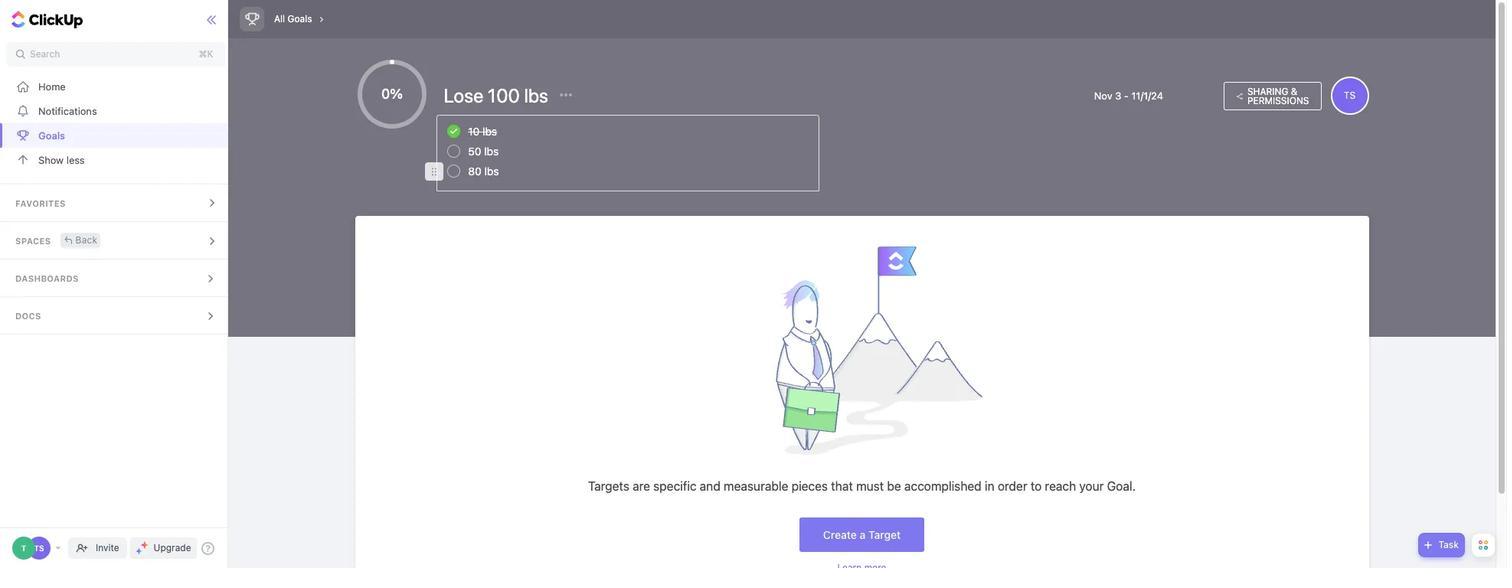 Task type: locate. For each thing, give the bounding box(es) containing it.
10
[[468, 125, 480, 138]]

ts button
[[1331, 77, 1369, 115]]

upgrade link
[[130, 538, 197, 559]]

all goals
[[274, 13, 312, 25]]

back link
[[60, 233, 101, 248]]

invite
[[96, 542, 119, 554]]

0 horizontal spatial ts
[[34, 544, 44, 553]]

favorites
[[15, 198, 66, 208]]

lbs right '100'
[[524, 84, 549, 106]]

ts right t
[[34, 544, 44, 553]]

50
[[468, 145, 481, 158]]

home
[[38, 80, 66, 92]]

ts
[[1344, 90, 1356, 101], [34, 544, 44, 553]]

sparkle svg 2 image
[[136, 549, 142, 554]]

sparkle svg 1 image
[[141, 542, 148, 549]]

sharing
[[1248, 85, 1289, 97]]

in
[[985, 480, 995, 493]]

ts inside dropdown button
[[1344, 90, 1356, 101]]

lbs
[[524, 84, 549, 106], [483, 125, 497, 138], [484, 145, 499, 158], [485, 165, 499, 178]]

lbs right 50
[[484, 145, 499, 158]]

goals
[[38, 129, 65, 141]]

lose 100 lbs
[[444, 84, 553, 106]]

ts right &
[[1344, 90, 1356, 101]]

accomplished
[[905, 480, 982, 493]]

nov 3 - 11/1/24
[[1095, 89, 1164, 102]]

1 vertical spatial ts
[[34, 544, 44, 553]]

create a target
[[823, 529, 901, 542]]

80
[[468, 165, 482, 178]]

targets
[[588, 480, 630, 493]]

0 vertical spatial ts
[[1344, 90, 1356, 101]]

notifications link
[[0, 99, 232, 123]]

all goals link
[[270, 9, 316, 29]]

permissions
[[1248, 95, 1310, 106]]

must
[[856, 480, 884, 493]]

1 horizontal spatial ts
[[1344, 90, 1356, 101]]

favorites button
[[0, 185, 232, 221]]

goal.
[[1107, 480, 1136, 493]]

reach
[[1045, 480, 1076, 493]]

lbs right 80
[[485, 165, 499, 178]]

specific
[[654, 480, 697, 493]]

dashboards
[[15, 273, 79, 283]]

to
[[1031, 480, 1042, 493]]



Task type: describe. For each thing, give the bounding box(es) containing it.
are
[[633, 480, 650, 493]]

t
[[21, 544, 26, 553]]

home link
[[0, 74, 232, 99]]

lose
[[444, 84, 484, 106]]

goals link
[[0, 123, 232, 148]]

your
[[1080, 480, 1104, 493]]

docs
[[15, 311, 41, 321]]

order
[[998, 480, 1028, 493]]

sidebar navigation
[[0, 0, 232, 568]]

sharing & permissions
[[1248, 85, 1310, 106]]

targets are specific and measurable pieces that must be accomplished in order to reach your goal.
[[588, 480, 1136, 493]]

measurable
[[724, 480, 789, 493]]

be
[[887, 480, 901, 493]]

&
[[1291, 85, 1298, 97]]

100
[[488, 84, 520, 106]]

less
[[66, 154, 85, 166]]

back
[[75, 234, 98, 246]]

10 lbs 50 lbs 80 lbs
[[468, 125, 499, 178]]

-
[[1124, 89, 1129, 102]]

task
[[1439, 539, 1459, 551]]

notifications
[[38, 105, 97, 117]]

show
[[38, 154, 64, 166]]

and
[[700, 480, 721, 493]]

show less
[[38, 154, 85, 166]]

⌘k
[[199, 48, 213, 60]]

that
[[831, 480, 853, 493]]

3
[[1116, 89, 1122, 102]]

ts inside sidebar navigation
[[34, 544, 44, 553]]

pieces
[[792, 480, 828, 493]]

lbs right 10
[[483, 125, 497, 138]]

search
[[30, 48, 60, 60]]

upgrade
[[154, 542, 191, 554]]

11/1/24
[[1132, 89, 1164, 102]]

spaces
[[15, 236, 51, 246]]

nov
[[1095, 89, 1113, 102]]



Task type: vqa. For each thing, say whether or not it's contained in the screenshot.
– button
no



